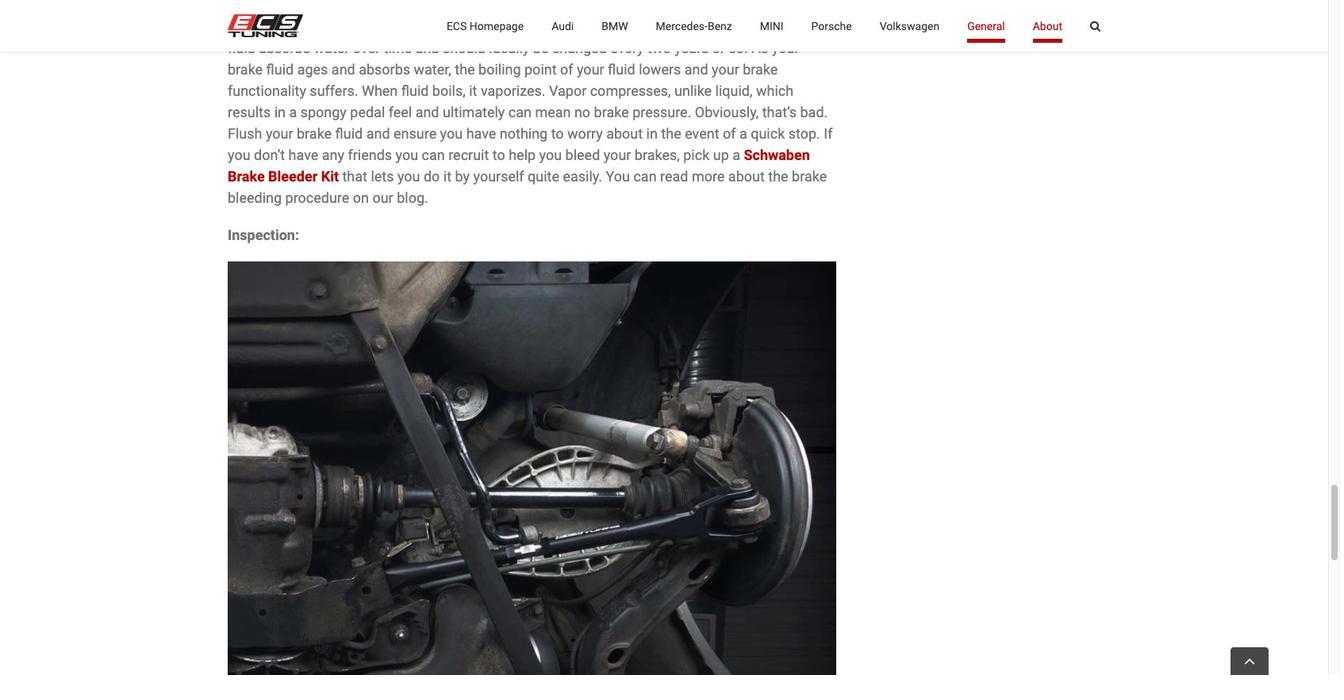 Task type: describe. For each thing, give the bounding box(es) containing it.
you up quite
[[539, 147, 562, 164]]

service
[[297, 19, 343, 35]]

so.
[[729, 40, 748, 57]]

up
[[713, 147, 729, 164]]

ecs homepage
[[447, 19, 524, 32]]

0 horizontal spatial to
[[493, 147, 505, 164]]

1 horizontal spatial to
[[551, 126, 564, 142]]

worry
[[567, 126, 603, 142]]

about inside . more importantly, though, you should flush your brake fluid system. brake fluid absorbs water over time and should ideally be changed every two years or so. as your brake fluid ages and absorbs water, the boiling point of your fluid lowers and your brake functionality suffers. when fluid boils, it vaporizes. vapor compresses, unlike liquid, which results in a spongy pedal feel and ultimately can mean no brake pressure. obviously, that's bad. flush your brake fluid and ensure you have nothing to worry about in the event of a quick stop. if you don't have any friends you can recruit to help you bleed your brakes, pick up a
[[606, 126, 643, 142]]

brake down as
[[743, 61, 778, 78]]

your down the changed
[[577, 61, 604, 78]]

mini
[[760, 19, 784, 32]]

by
[[793, 0, 810, 14]]

schwaben
[[744, 147, 810, 164]]

0 horizontal spatial the
[[455, 61, 475, 78]]

over
[[353, 40, 380, 57]]

that's
[[762, 104, 797, 121]]

homepage
[[469, 19, 524, 32]]

point
[[524, 61, 557, 78]]

0 vertical spatial a
[[289, 104, 297, 121]]

yourself
[[473, 169, 524, 185]]

1 vertical spatial should
[[443, 40, 485, 57]]

fluid down 'ecs tuning logo'
[[228, 40, 255, 57]]

about inside that lets you do it by yourself quite easily. you can read more about the brake bleeding procedure on our blog.
[[728, 169, 765, 185]]

when
[[362, 83, 398, 100]]

friends
[[348, 147, 392, 164]]

and up friends
[[366, 126, 390, 142]]

spongy
[[300, 104, 347, 121]]

about link
[[1033, 0, 1062, 52]]

1 horizontal spatial can
[[508, 104, 532, 121]]

time
[[384, 40, 412, 57]]

brake inside assembled by ecs brake service kit
[[257, 19, 293, 35]]

and up suffers.
[[332, 61, 355, 78]]

volkswagen link
[[880, 0, 940, 52]]

it inside that lets you do it by yourself quite easily. you can read more about the brake bleeding procedure on our blog.
[[443, 169, 452, 185]]

0 horizontal spatial of
[[560, 61, 573, 78]]

inspection:
[[228, 227, 299, 244]]

1 vertical spatial can
[[422, 147, 445, 164]]

vaporizes.
[[481, 83, 545, 100]]

easily.
[[563, 169, 602, 185]]

pedal
[[350, 104, 385, 121]]

feel
[[389, 104, 412, 121]]

mini link
[[760, 0, 784, 52]]

fluid up the functionality on the left
[[266, 61, 294, 78]]

ultimately
[[443, 104, 505, 121]]

every
[[610, 40, 644, 57]]

1 horizontal spatial should
[[562, 19, 605, 35]]

assembled by ecs brake service kit
[[228, 0, 810, 35]]

or
[[712, 40, 725, 57]]

general link
[[967, 0, 1005, 52]]

that lets you do it by yourself quite easily. you can read more about the brake bleeding procedure on our blog.
[[228, 169, 827, 207]]

bleeder
[[268, 169, 318, 185]]

kit
[[347, 19, 363, 35]]

functionality
[[228, 83, 306, 100]]

mercedes-
[[656, 19, 708, 32]]

your up you
[[604, 147, 631, 164]]

more
[[692, 169, 725, 185]]

don't
[[254, 147, 285, 164]]

assembled by ecs brake service kit link
[[228, 0, 810, 35]]

be
[[533, 40, 549, 57]]

0 horizontal spatial absorbs
[[259, 40, 310, 57]]

1 horizontal spatial absorbs
[[359, 61, 410, 78]]

bmw
[[602, 19, 628, 32]]

0 vertical spatial in
[[274, 104, 286, 121]]

you down ensure
[[396, 147, 418, 164]]

though,
[[485, 19, 532, 35]]

water,
[[414, 61, 451, 78]]

assembled
[[718, 0, 790, 14]]

can inside that lets you do it by yourself quite easily. you can read more about the brake bleeding procedure on our blog.
[[633, 169, 657, 185]]

years
[[675, 40, 709, 57]]

you up "be"
[[536, 19, 559, 35]]

on
[[353, 190, 369, 207]]

ecs homepage link
[[447, 0, 524, 52]]

brake inside . more importantly, though, you should flush your brake fluid system. brake fluid absorbs water over time and should ideally be changed every two years or so. as your brake fluid ages and absorbs water, the boiling point of your fluid lowers and your brake functionality suffers. when fluid boils, it vaporizes. vapor compresses, unlike liquid, which results in a spongy pedal feel and ultimately can mean no brake pressure. obviously, that's bad. flush your brake fluid and ensure you have nothing to worry about in the event of a quick stop. if you don't have any friends you can recruit to help you bleed your brakes, pick up a
[[797, 19, 833, 35]]

you up recruit
[[440, 126, 463, 142]]

obviously,
[[695, 104, 759, 121]]

ages
[[297, 61, 328, 78]]

audi link
[[552, 0, 574, 52]]

ideally
[[489, 40, 530, 57]]

your down or
[[712, 61, 739, 78]]

compresses,
[[590, 83, 671, 100]]

the inside that lets you do it by yourself quite easily. you can read more about the brake bleeding procedure on our blog.
[[768, 169, 788, 185]]

system.
[[744, 19, 794, 35]]

. more importantly, though, you should flush your brake fluid system. brake fluid absorbs water over time and should ideally be changed every two years or so. as your brake fluid ages and absorbs water, the boiling point of your fluid lowers and your brake functionality suffers. when fluid boils, it vaporizes. vapor compresses, unlike liquid, which results in a spongy pedal feel and ultimately can mean no brake pressure. obviously, that's bad. flush your brake fluid and ensure you have nothing to worry about in the event of a quick stop. if you don't have any friends you can recruit to help you bleed your brakes, pick up a
[[228, 19, 833, 164]]

as
[[752, 40, 768, 57]]

brake inside schwaben brake bleeder kit
[[228, 169, 265, 185]]

bad.
[[800, 104, 828, 121]]

bleeding
[[228, 190, 282, 207]]



Task type: vqa. For each thing, say whether or not it's contained in the screenshot.
bottommost for
no



Task type: locate. For each thing, give the bounding box(es) containing it.
importantly,
[[407, 19, 482, 35]]

any
[[322, 147, 344, 164]]

have down ultimately
[[466, 126, 496, 142]]

0 vertical spatial brake
[[797, 19, 833, 35]]

and up "unlike"
[[685, 61, 708, 78]]

if
[[824, 126, 833, 142]]

1 horizontal spatial it
[[469, 83, 477, 100]]

1 horizontal spatial in
[[646, 126, 658, 142]]

0 vertical spatial of
[[560, 61, 573, 78]]

0 horizontal spatial brake
[[228, 169, 265, 185]]

1 vertical spatial to
[[493, 147, 505, 164]]

recruit
[[448, 147, 489, 164]]

0 horizontal spatial about
[[606, 126, 643, 142]]

0 vertical spatial about
[[606, 126, 643, 142]]

1 vertical spatial the
[[661, 126, 681, 142]]

schwaben brake bleeder kit
[[228, 147, 810, 185]]

you
[[606, 169, 630, 185]]

brake down schwaben
[[792, 169, 827, 185]]

0 horizontal spatial it
[[443, 169, 452, 185]]

fluid up feel at the left top of page
[[401, 83, 429, 100]]

brake down spongy at the top left of the page
[[297, 126, 332, 142]]

1 horizontal spatial have
[[466, 126, 496, 142]]

1 vertical spatial it
[[443, 169, 452, 185]]

1 horizontal spatial the
[[661, 126, 681, 142]]

fluid up any
[[335, 126, 363, 142]]

a right "up"
[[732, 147, 740, 164]]

0 horizontal spatial can
[[422, 147, 445, 164]]

can up nothing on the top left of the page
[[508, 104, 532, 121]]

brake up years
[[674, 19, 709, 35]]

it up ultimately
[[469, 83, 477, 100]]

it inside . more importantly, though, you should flush your brake fluid system. brake fluid absorbs water over time and should ideally be changed every two years or so. as your brake fluid ages and absorbs water, the boiling point of your fluid lowers and your brake functionality suffers. when fluid boils, it vaporizes. vapor compresses, unlike liquid, which results in a spongy pedal feel and ultimately can mean no brake pressure. obviously, that's bad. flush your brake fluid and ensure you have nothing to worry about in the event of a quick stop. if you don't have any friends you can recruit to help you bleed your brakes, pick up a
[[469, 83, 477, 100]]

1 horizontal spatial brake
[[797, 19, 833, 35]]

it
[[469, 83, 477, 100], [443, 169, 452, 185]]

blog.
[[397, 190, 428, 207]]

1 vertical spatial absorbs
[[359, 61, 410, 78]]

the down pressure.
[[661, 126, 681, 142]]

ecs up the functionality on the left
[[228, 19, 254, 35]]

no
[[574, 104, 590, 121]]

2 vertical spatial a
[[732, 147, 740, 164]]

0 vertical spatial it
[[469, 83, 477, 100]]

about
[[606, 126, 643, 142], [728, 169, 765, 185]]

0 horizontal spatial ecs
[[228, 19, 254, 35]]

about down "up"
[[728, 169, 765, 185]]

have
[[466, 126, 496, 142], [288, 147, 318, 164]]

our
[[372, 190, 393, 207]]

you inside that lets you do it by yourself quite easily. you can read more about the brake bleeding procedure on our blog.
[[397, 169, 420, 185]]

1 vertical spatial about
[[728, 169, 765, 185]]

two
[[647, 40, 671, 57]]

fluid up or
[[713, 19, 740, 35]]

1 vertical spatial have
[[288, 147, 318, 164]]

0 vertical spatial can
[[508, 104, 532, 121]]

pick
[[683, 147, 710, 164]]

stop.
[[788, 126, 820, 142]]

fluid
[[713, 19, 740, 35], [228, 40, 255, 57], [266, 61, 294, 78], [608, 61, 635, 78], [401, 83, 429, 100], [335, 126, 363, 142]]

should down importantly, at the top left of the page
[[443, 40, 485, 57]]

bleed
[[565, 147, 600, 164]]

brake down compresses,
[[594, 104, 629, 121]]

a
[[289, 104, 297, 121], [739, 126, 747, 142], [732, 147, 740, 164]]

procedure
[[285, 190, 349, 207]]

brake
[[257, 19, 293, 35], [674, 19, 709, 35], [228, 61, 263, 78], [743, 61, 778, 78], [594, 104, 629, 121], [297, 126, 332, 142], [792, 169, 827, 185]]

1 vertical spatial a
[[739, 126, 747, 142]]

absorbs up when
[[359, 61, 410, 78]]

a left spongy at the top left of the page
[[289, 104, 297, 121]]

and up water,
[[415, 40, 439, 57]]

suffers.
[[310, 83, 358, 100]]

ecs left homepage
[[447, 19, 467, 32]]

to up yourself
[[493, 147, 505, 164]]

audi
[[552, 19, 574, 32]]

brakes,
[[635, 147, 680, 164]]

1 horizontal spatial about
[[728, 169, 765, 185]]

0 horizontal spatial have
[[288, 147, 318, 164]]

more
[[371, 19, 403, 35]]

1 horizontal spatial of
[[723, 126, 736, 142]]

general
[[967, 19, 1005, 32]]

pressure.
[[632, 104, 691, 121]]

it left by
[[443, 169, 452, 185]]

brake up the functionality on the left
[[228, 61, 263, 78]]

schwaben brake bleeder kit link
[[228, 147, 810, 185]]

and
[[415, 40, 439, 57], [332, 61, 355, 78], [685, 61, 708, 78], [415, 104, 439, 121], [366, 126, 390, 142]]

1 vertical spatial of
[[723, 126, 736, 142]]

brake left service
[[257, 19, 293, 35]]

your right as
[[772, 40, 799, 57]]

you down flush
[[228, 147, 250, 164]]

2 horizontal spatial can
[[633, 169, 657, 185]]

.
[[363, 19, 367, 35]]

your up two
[[643, 19, 671, 35]]

0 horizontal spatial should
[[443, 40, 485, 57]]

flush
[[228, 126, 262, 142]]

boils,
[[432, 83, 466, 100]]

of down the obviously, at the top right of the page
[[723, 126, 736, 142]]

porsche link
[[811, 0, 852, 52]]

volkswagen
[[880, 19, 940, 32]]

quite
[[528, 169, 559, 185]]

lowers
[[639, 61, 681, 78]]

brake up bleeding
[[228, 169, 265, 185]]

water
[[314, 40, 349, 57]]

brake inside that lets you do it by yourself quite easily. you can read more about the brake bleeding procedure on our blog.
[[792, 169, 827, 185]]

which
[[756, 83, 794, 100]]

help
[[509, 147, 536, 164]]

porsche
[[811, 19, 852, 32]]

changed
[[552, 40, 607, 57]]

1 horizontal spatial ecs
[[447, 19, 467, 32]]

unlike
[[674, 83, 712, 100]]

2 horizontal spatial the
[[768, 169, 788, 185]]

bmw link
[[602, 0, 628, 52]]

by
[[455, 169, 470, 185]]

0 vertical spatial absorbs
[[259, 40, 310, 57]]

1 vertical spatial brake
[[228, 169, 265, 185]]

benz
[[708, 19, 732, 32]]

event
[[685, 126, 719, 142]]

0 vertical spatial have
[[466, 126, 496, 142]]

2 vertical spatial can
[[633, 169, 657, 185]]

1 vertical spatial in
[[646, 126, 658, 142]]

kit
[[321, 169, 339, 185]]

about
[[1033, 19, 1062, 32]]

and up ensure
[[415, 104, 439, 121]]

ecs
[[228, 19, 254, 35], [447, 19, 467, 32]]

in down the functionality on the left
[[274, 104, 286, 121]]

vapor
[[549, 83, 587, 100]]

lets
[[371, 169, 394, 185]]

2 vertical spatial the
[[768, 169, 788, 185]]

can up do
[[422, 147, 445, 164]]

absorbs down 'ecs tuning logo'
[[259, 40, 310, 57]]

nothing
[[500, 126, 548, 142]]

fluid down every
[[608, 61, 635, 78]]

the down schwaben
[[768, 169, 788, 185]]

brake down by
[[797, 19, 833, 35]]

the up boils,
[[455, 61, 475, 78]]

0 vertical spatial to
[[551, 126, 564, 142]]

that
[[342, 169, 367, 185]]

the
[[455, 61, 475, 78], [661, 126, 681, 142], [768, 169, 788, 185]]

read
[[660, 169, 688, 185]]

about up 'brakes,'
[[606, 126, 643, 142]]

quick
[[751, 126, 785, 142]]

you
[[536, 19, 559, 35], [440, 126, 463, 142], [228, 147, 250, 164], [396, 147, 418, 164], [539, 147, 562, 164], [397, 169, 420, 185]]

should up the changed
[[562, 19, 605, 35]]

can down 'brakes,'
[[633, 169, 657, 185]]

boiling
[[478, 61, 521, 78]]

flush
[[608, 19, 640, 35]]

a left quick
[[739, 126, 747, 142]]

can
[[508, 104, 532, 121], [422, 147, 445, 164], [633, 169, 657, 185]]

you up blog.
[[397, 169, 420, 185]]

ecs inside assembled by ecs brake service kit
[[228, 19, 254, 35]]

mean
[[535, 104, 571, 121]]

ensure
[[394, 126, 437, 142]]

mercedes-benz
[[656, 19, 732, 32]]

0 horizontal spatial in
[[274, 104, 286, 121]]

ecs tuning logo image
[[228, 14, 303, 37]]

0 vertical spatial the
[[455, 61, 475, 78]]

your up "don't"
[[266, 126, 293, 142]]

in
[[274, 104, 286, 121], [646, 126, 658, 142]]

in up 'brakes,'
[[646, 126, 658, 142]]

to down "mean"
[[551, 126, 564, 142]]

0 vertical spatial should
[[562, 19, 605, 35]]

mercedes-benz link
[[656, 0, 732, 52]]

have up bleeder
[[288, 147, 318, 164]]

of up vapor
[[560, 61, 573, 78]]

results
[[228, 104, 271, 121]]



